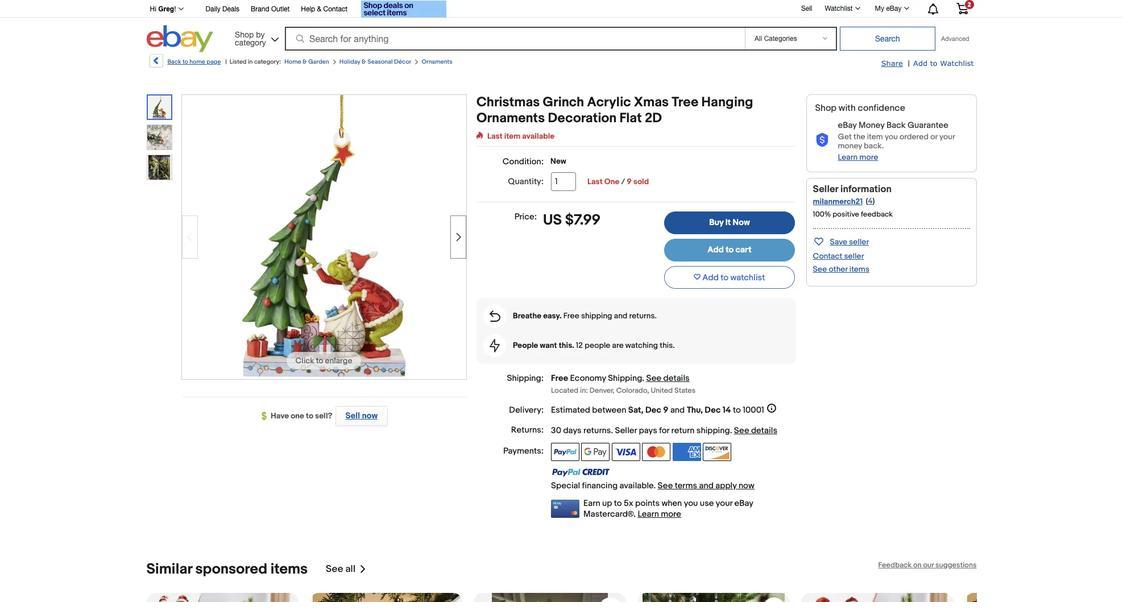Task type: locate. For each thing, give the bounding box(es) containing it.
1 vertical spatial 9
[[664, 405, 669, 416]]

have
[[271, 411, 289, 421]]

1 vertical spatial see details link
[[735, 425, 778, 436]]

2
[[968, 1, 972, 8]]

1 horizontal spatial see details link
[[735, 425, 778, 436]]

more right 'points'
[[661, 509, 682, 520]]

shop by category button
[[230, 25, 281, 50]]

ebay inside earn up to 5x points when you use your ebay mastercard®.
[[735, 498, 754, 509]]

0 horizontal spatial details
[[664, 373, 690, 384]]

& inside account "navigation"
[[317, 5, 322, 13]]

0 horizontal spatial more
[[661, 509, 682, 520]]

1 horizontal spatial more
[[860, 153, 879, 162]]

financing
[[582, 481, 618, 491]]

see
[[814, 265, 828, 274], [647, 373, 662, 384], [735, 425, 750, 436], [658, 481, 673, 491], [326, 564, 344, 575]]

1 vertical spatial learn
[[638, 509, 660, 520]]

0 vertical spatial 9
[[627, 177, 632, 187]]

0 horizontal spatial dec
[[646, 405, 662, 416]]

1 horizontal spatial .
[[643, 373, 645, 384]]

greg
[[158, 5, 174, 13]]

0 horizontal spatial learn
[[638, 509, 660, 520]]

watchlist right sell link
[[825, 5, 853, 13]]

contact inside contact seller see other items
[[814, 252, 843, 261]]

2 vertical spatial and
[[700, 481, 714, 491]]

0 horizontal spatial your
[[716, 498, 733, 509]]

last down christmas
[[488, 131, 503, 141]]

0 horizontal spatial learn more link
[[638, 509, 682, 520]]

2 horizontal spatial ebay
[[887, 5, 902, 13]]

tree
[[672, 94, 699, 110]]

available
[[523, 131, 555, 141]]

12
[[576, 341, 583, 351]]

thu,
[[687, 405, 703, 416]]

0 vertical spatial last
[[488, 131, 503, 141]]

see all
[[326, 564, 356, 575]]

0 vertical spatial sell
[[802, 4, 813, 12]]

0 horizontal spatial see details link
[[647, 373, 690, 384]]

this. right watching
[[660, 341, 675, 351]]

brand
[[251, 5, 269, 13]]

contact right help
[[324, 5, 348, 13]]

breathe easy. free shipping and returns.
[[513, 311, 657, 321]]

0 vertical spatial ebay
[[887, 5, 902, 13]]

0 horizontal spatial ebay
[[735, 498, 754, 509]]

0 horizontal spatial you
[[684, 498, 699, 509]]

0 horizontal spatial and
[[615, 311, 628, 321]]

learn more
[[638, 509, 682, 520]]

with details__icon image left breathe
[[490, 311, 501, 322]]

this. left the 12
[[559, 341, 575, 351]]

us $7.99 main content
[[477, 94, 797, 520]]

1 vertical spatial sell
[[346, 411, 360, 422]]

ornaments inside christmas grinch acrylic xmas tree hanging ornaments decoration flat 2d
[[477, 110, 545, 126]]

see up united
[[647, 373, 662, 384]]

ebay down apply at right
[[735, 498, 754, 509]]

with details__icon image
[[816, 133, 829, 147], [490, 311, 501, 322], [490, 339, 500, 353]]

shipping up discover image
[[697, 425, 731, 436]]

earn up to 5x points when you use your ebay mastercard®.
[[584, 498, 754, 520]]

advanced link
[[936, 27, 976, 50]]

back inside ebay money back guarantee get the item you ordered or your money back. learn more
[[887, 120, 906, 131]]

2 dec from the left
[[705, 405, 721, 416]]

share button
[[882, 58, 904, 69]]

0 horizontal spatial watchlist
[[825, 5, 853, 13]]

1 horizontal spatial your
[[940, 132, 956, 142]]

0 vertical spatial free
[[564, 311, 580, 321]]

1 vertical spatial shipping
[[697, 425, 731, 436]]

none submit inside shop by category banner
[[841, 27, 936, 51]]

1 horizontal spatial ebay
[[839, 120, 857, 131]]

0 horizontal spatial shop
[[235, 30, 254, 39]]

0 horizontal spatial sell
[[346, 411, 360, 422]]

add down buy
[[708, 245, 724, 256]]

add to cart link
[[665, 239, 796, 262]]

and left thu,
[[671, 405, 685, 416]]

learn right 5x
[[638, 509, 660, 520]]

cart
[[736, 245, 752, 256]]

last left one
[[588, 177, 603, 187]]

use
[[700, 498, 714, 509]]

milanmerch21 link
[[814, 197, 863, 207]]

save seller
[[831, 237, 870, 247]]

listed
[[230, 58, 247, 65]]

1 vertical spatial add
[[708, 245, 724, 256]]

watchlist down advanced
[[941, 59, 975, 68]]

and left "returns."
[[615, 311, 628, 321]]

. up colorado,
[[643, 373, 645, 384]]

ornaments right décor
[[422, 58, 453, 65]]

with details__icon image left people
[[490, 339, 500, 353]]

1 horizontal spatial learn
[[839, 153, 858, 162]]

quantity:
[[508, 176, 544, 187]]

with
[[839, 103, 856, 114]]

1 vertical spatial learn more link
[[638, 509, 682, 520]]

& right help
[[317, 5, 322, 13]]

your right use
[[716, 498, 733, 509]]

share
[[882, 59, 904, 68]]

sell left watchlist link on the top right of page
[[802, 4, 813, 12]]

buy it now
[[710, 217, 750, 228]]

learn more link down money
[[839, 153, 879, 162]]

1 horizontal spatial shipping
[[697, 425, 731, 436]]

9 down united
[[664, 405, 669, 416]]

& right home on the top left of page
[[303, 58, 307, 65]]

0 horizontal spatial seller
[[615, 425, 637, 436]]

items
[[850, 265, 870, 274], [271, 561, 308, 579]]

watchlist
[[731, 272, 766, 283]]

see details link down 10001
[[735, 425, 778, 436]]

0 horizontal spatial this.
[[559, 341, 575, 351]]

between
[[593, 405, 627, 416]]

add inside button
[[703, 272, 719, 283]]

seller inside contact seller see other items
[[845, 252, 865, 261]]

home
[[285, 58, 301, 65]]

seller up "visa" image
[[615, 425, 637, 436]]

ornaments link
[[422, 58, 453, 65]]

it
[[726, 217, 731, 228]]

condition:
[[503, 157, 544, 167]]

grinch
[[543, 94, 585, 110]]

.
[[643, 373, 645, 384], [611, 425, 614, 436], [731, 425, 733, 436]]

1 horizontal spatial sell
[[802, 4, 813, 12]]

0 vertical spatial with details__icon image
[[816, 133, 829, 147]]

1 horizontal spatial seller
[[814, 184, 839, 195]]

now right sell?
[[362, 411, 378, 422]]

details up states
[[664, 373, 690, 384]]

us $7.99
[[543, 212, 601, 229]]

1 vertical spatial shop
[[816, 103, 837, 114]]

for
[[660, 425, 670, 436]]

when
[[662, 498, 683, 509]]

1 vertical spatial back
[[887, 120, 906, 131]]

you inside ebay money back guarantee get the item you ordered or your money back. learn more
[[885, 132, 899, 142]]

1 vertical spatial ornaments
[[477, 110, 545, 126]]

back up 'ordered'
[[887, 120, 906, 131]]

google pay image
[[582, 443, 610, 461]]

0 vertical spatial and
[[615, 311, 628, 321]]

to left home
[[183, 58, 188, 65]]

add right "share"
[[914, 59, 928, 68]]

seller down 'save seller'
[[845, 252, 865, 261]]

your right or
[[940, 132, 956, 142]]

discover image
[[703, 443, 732, 461]]

sell
[[802, 4, 813, 12], [346, 411, 360, 422]]

. inside free economy shipping . see details located in: denver, colorado, united states
[[643, 373, 645, 384]]

0 vertical spatial seller
[[814, 184, 839, 195]]

& right "holiday"
[[362, 58, 366, 65]]

0 vertical spatial seller
[[850, 237, 870, 247]]

sell link
[[797, 4, 818, 12]]

with details__icon image left the get
[[816, 133, 829, 147]]

to left watchlist
[[721, 272, 729, 283]]

watchlist inside share | add to watchlist
[[941, 59, 975, 68]]

1 vertical spatial details
[[752, 425, 778, 436]]

your
[[940, 132, 956, 142], [716, 498, 733, 509]]

xmas
[[634, 94, 669, 110]]

shop inside shop by category
[[235, 30, 254, 39]]

my
[[876, 5, 885, 13]]

items right other
[[850, 265, 870, 274]]

home & garden link
[[285, 58, 329, 65]]

daily
[[206, 5, 221, 13]]

2 horizontal spatial and
[[700, 481, 714, 491]]

and up use
[[700, 481, 714, 491]]

. for returns
[[611, 425, 614, 436]]

2 this. from the left
[[660, 341, 675, 351]]

1 vertical spatial your
[[716, 498, 733, 509]]

christmas
[[477, 94, 540, 110]]

last one / 9 sold
[[588, 177, 649, 187]]

seller up milanmerch21 link
[[814, 184, 839, 195]]

to right one
[[306, 411, 314, 421]]

estimated
[[551, 405, 591, 416]]

shipping up the people
[[582, 311, 613, 321]]

1 vertical spatial and
[[671, 405, 685, 416]]

add down add to cart link
[[703, 272, 719, 283]]

1 vertical spatial now
[[739, 481, 755, 491]]

details down 10001
[[752, 425, 778, 436]]

0 vertical spatial items
[[850, 265, 870, 274]]

0 vertical spatial details
[[664, 373, 690, 384]]

1 vertical spatial with details__icon image
[[490, 311, 501, 322]]

| right share button
[[909, 59, 911, 68]]

watchlist link
[[819, 2, 866, 15]]

2 vertical spatial with details__icon image
[[490, 339, 500, 353]]

1 horizontal spatial items
[[850, 265, 870, 274]]

0 horizontal spatial &
[[303, 58, 307, 65]]

1 horizontal spatial watchlist
[[941, 59, 975, 68]]

you
[[885, 132, 899, 142], [684, 498, 699, 509]]

0 vertical spatial ornaments
[[422, 58, 453, 65]]

ebay inside account "navigation"
[[887, 5, 902, 13]]

milanmerch21
[[814, 197, 863, 207]]

9 right /
[[627, 177, 632, 187]]

free right easy.
[[564, 311, 580, 321]]

shop left by at the left of the page
[[235, 30, 254, 39]]

0 horizontal spatial last
[[488, 131, 503, 141]]

|
[[226, 58, 227, 65], [909, 59, 911, 68]]

to inside share | add to watchlist
[[931, 59, 938, 68]]

holiday & seasonal décor
[[340, 58, 412, 65]]

return
[[672, 425, 695, 436]]

last for last one / 9 sold
[[588, 177, 603, 187]]

1 vertical spatial seller
[[845, 252, 865, 261]]

add inside share | add to watchlist
[[914, 59, 928, 68]]

2 vertical spatial add
[[703, 272, 719, 283]]

30
[[551, 425, 562, 436]]

items left see all text box
[[271, 561, 308, 579]]

ornaments up the last item available
[[477, 110, 545, 126]]

0 vertical spatial more
[[860, 153, 879, 162]]

1 vertical spatial you
[[684, 498, 699, 509]]

watchlist inside account "navigation"
[[825, 5, 853, 13]]

ebay up the get
[[839, 120, 857, 131]]

1 horizontal spatial now
[[739, 481, 755, 491]]

learn more link down special financing available. see terms and apply now
[[638, 509, 682, 520]]

more down back.
[[860, 153, 879, 162]]

to down advanced link
[[931, 59, 938, 68]]

0 vertical spatial you
[[885, 132, 899, 142]]

free
[[564, 311, 580, 321], [551, 373, 569, 384]]

free inside free economy shipping . see details located in: denver, colorado, united states
[[551, 373, 569, 384]]

to left cart
[[726, 245, 734, 256]]

back left home
[[168, 58, 181, 65]]

with details__icon image for breathe easy.
[[490, 311, 501, 322]]

Quantity: text field
[[551, 172, 577, 191]]

1 horizontal spatial back
[[887, 120, 906, 131]]

1 vertical spatial contact
[[814, 252, 843, 261]]

1 vertical spatial watchlist
[[941, 59, 975, 68]]

items inside contact seller see other items
[[850, 265, 870, 274]]

you left use
[[684, 498, 699, 509]]

category:
[[254, 58, 281, 65]]

all
[[346, 564, 356, 575]]

1 horizontal spatial last
[[588, 177, 603, 187]]

1 horizontal spatial and
[[671, 405, 685, 416]]

sell for sell now
[[346, 411, 360, 422]]

and
[[615, 311, 628, 321], [671, 405, 685, 416], [700, 481, 714, 491]]

dec right sat,
[[646, 405, 662, 416]]

to left 5x
[[615, 498, 622, 509]]

now right apply at right
[[739, 481, 755, 491]]

you right back.
[[885, 132, 899, 142]]

1 horizontal spatial item
[[868, 132, 884, 142]]

. down between at the right bottom of page
[[611, 425, 614, 436]]

contact up other
[[814, 252, 843, 261]]

contact
[[324, 5, 348, 13], [814, 252, 843, 261]]

| left listed
[[226, 58, 227, 65]]

seller inside 'button'
[[850, 237, 870, 247]]

9
[[627, 177, 632, 187], [664, 405, 669, 416]]

1 vertical spatial more
[[661, 509, 682, 520]]

see details link up united
[[647, 373, 690, 384]]

seller for contact
[[845, 252, 865, 261]]

1 horizontal spatial ornaments
[[477, 110, 545, 126]]

have one to sell?
[[271, 411, 333, 421]]

seller inside us $7.99 main content
[[615, 425, 637, 436]]

2 item from the left
[[868, 132, 884, 142]]

0 vertical spatial see details link
[[647, 373, 690, 384]]

people
[[513, 341, 539, 351]]

shop for shop by category
[[235, 30, 254, 39]]

sell right sell?
[[346, 411, 360, 422]]

economy
[[571, 373, 607, 384]]

shipping:
[[507, 373, 544, 384]]

free up located
[[551, 373, 569, 384]]

see left other
[[814, 265, 828, 274]]

shop by category banner
[[144, 0, 977, 55]]

& for garden
[[303, 58, 307, 65]]

None submit
[[841, 27, 936, 51]]

0 horizontal spatial item
[[505, 131, 521, 141]]

save
[[831, 237, 848, 247]]

this.
[[559, 341, 575, 351], [660, 341, 675, 351]]

2 link
[[950, 0, 976, 17]]

0 horizontal spatial |
[[226, 58, 227, 65]]

seller right save
[[850, 237, 870, 247]]

0 horizontal spatial items
[[271, 561, 308, 579]]

0 vertical spatial shipping
[[582, 311, 613, 321]]

0 horizontal spatial ornaments
[[422, 58, 453, 65]]

5x
[[624, 498, 634, 509]]

item left available on the top left
[[505, 131, 521, 141]]

see inside contact seller see other items
[[814, 265, 828, 274]]

learn more link
[[839, 153, 879, 162], [638, 509, 682, 520]]

1 horizontal spatial dec
[[705, 405, 721, 416]]

dec left 14
[[705, 405, 721, 416]]

2 horizontal spatial &
[[362, 58, 366, 65]]

0 horizontal spatial .
[[611, 425, 614, 436]]

1 horizontal spatial 9
[[664, 405, 669, 416]]

shop left with
[[816, 103, 837, 114]]

see details link
[[647, 373, 690, 384], [735, 425, 778, 436]]

deals
[[223, 5, 240, 13]]

item inside ebay money back guarantee get the item you ordered or your money back. learn more
[[868, 132, 884, 142]]

0 vertical spatial learn more link
[[839, 153, 879, 162]]

1 item from the left
[[505, 131, 521, 141]]

to
[[183, 58, 188, 65], [931, 59, 938, 68], [726, 245, 734, 256], [721, 272, 729, 283], [734, 405, 741, 416], [306, 411, 314, 421], [615, 498, 622, 509]]

sell inside account "navigation"
[[802, 4, 813, 12]]

0 vertical spatial watchlist
[[825, 5, 853, 13]]

1 vertical spatial free
[[551, 373, 569, 384]]

share | add to watchlist
[[882, 59, 975, 68]]

0 vertical spatial shop
[[235, 30, 254, 39]]

. for shipping
[[643, 373, 645, 384]]

item down money
[[868, 132, 884, 142]]

2d
[[645, 110, 662, 126]]

2 vertical spatial ebay
[[735, 498, 754, 509]]

. down 14
[[731, 425, 733, 436]]

with details__icon image for ebay money back guarantee
[[816, 133, 829, 147]]

1 horizontal spatial shop
[[816, 103, 837, 114]]

ebay right my
[[887, 5, 902, 13]]

1 horizontal spatial you
[[885, 132, 899, 142]]

learn down money
[[839, 153, 858, 162]]

shop
[[235, 30, 254, 39], [816, 103, 837, 114]]

contact seller link
[[814, 252, 865, 261]]

1 vertical spatial ebay
[[839, 120, 857, 131]]

add for add to watchlist
[[703, 272, 719, 283]]

1 horizontal spatial &
[[317, 5, 322, 13]]

1 horizontal spatial contact
[[814, 252, 843, 261]]

1 vertical spatial last
[[588, 177, 603, 187]]

1 dec from the left
[[646, 405, 662, 416]]



Task type: describe. For each thing, give the bounding box(es) containing it.
contact inside help & contact link
[[324, 5, 348, 13]]

details inside free economy shipping . see details located in: denver, colorado, united states
[[664, 373, 690, 384]]

available.
[[620, 481, 656, 491]]

special
[[551, 481, 581, 491]]

other
[[829, 265, 848, 274]]

days
[[564, 425, 582, 436]]

free economy shipping . see details located in: denver, colorado, united states
[[551, 373, 696, 395]]

hanging
[[702, 94, 754, 110]]

suggestions
[[936, 561, 977, 570]]

american express image
[[673, 443, 701, 461]]

in:
[[581, 386, 588, 395]]

sell now
[[346, 411, 378, 422]]

ebay inside ebay money back guarantee get the item you ordered or your money back. learn more
[[839, 120, 857, 131]]

add to watchlist link
[[914, 58, 975, 69]]

1 horizontal spatial learn more link
[[839, 153, 879, 162]]

denver,
[[590, 386, 615, 395]]

sat,
[[629, 405, 644, 416]]

to right 14
[[734, 405, 741, 416]]

sell?
[[315, 411, 333, 421]]

with details__icon image for people want this.
[[490, 339, 500, 353]]

more inside ebay money back guarantee get the item you ordered or your money back. learn more
[[860, 153, 879, 162]]

ebay money back guarantee get the item you ordered or your money back. learn more
[[839, 120, 956, 162]]

positive
[[833, 210, 860, 219]]

10001
[[743, 405, 765, 416]]

money
[[839, 141, 863, 151]]

see left the all at bottom left
[[326, 564, 344, 575]]

shop with confidence
[[816, 103, 906, 114]]

2 horizontal spatial .
[[731, 425, 733, 436]]

see all link
[[326, 561, 367, 579]]

paypal credit image
[[551, 468, 611, 477]]

save seller button
[[814, 235, 870, 248]]

ebay mastercard image
[[551, 500, 580, 518]]

hi
[[150, 5, 156, 13]]

1 this. from the left
[[559, 341, 575, 351]]

sponsored
[[196, 561, 268, 579]]

help
[[301, 5, 315, 13]]

see inside free economy shipping . see details located in: denver, colorado, united states
[[647, 373, 662, 384]]

account navigation
[[144, 0, 977, 19]]

on
[[914, 561, 922, 570]]

get an extra 15% off image
[[361, 1, 447, 18]]

christmas grinch acrylic xmas tree hanging ornaments decoration flat 2d - picture 1 of 3 image
[[242, 94, 406, 378]]

christmas grinch acrylic xmas tree hanging ornaments decoration flat 2d
[[477, 94, 754, 126]]

united
[[651, 386, 673, 395]]

special financing available. see terms and apply now
[[551, 481, 755, 491]]

learn inside us $7.99 main content
[[638, 509, 660, 520]]

guarantee
[[908, 120, 949, 131]]

add to cart
[[708, 245, 752, 256]]

terms
[[675, 481, 698, 491]]

seller for save
[[850, 237, 870, 247]]

seller inside seller information milanmerch21 ( 4 ) 100% positive feedback
[[814, 184, 839, 195]]

sell now link
[[333, 406, 388, 426]]

dollar sign image
[[262, 412, 271, 421]]

brand outlet
[[251, 5, 290, 13]]

learn inside ebay money back guarantee get the item you ordered or your money back. learn more
[[839, 153, 858, 162]]

up
[[603, 498, 613, 509]]

home & garden
[[285, 58, 329, 65]]

and for available.
[[700, 481, 714, 491]]

the
[[854, 132, 866, 142]]

feedback on our suggestions
[[879, 561, 977, 570]]

1 vertical spatial items
[[271, 561, 308, 579]]

See all text field
[[326, 564, 356, 575]]

garden
[[309, 58, 329, 65]]

paypal image
[[551, 443, 580, 461]]

in
[[248, 58, 253, 65]]

one
[[291, 411, 304, 421]]

add for add to cart
[[708, 245, 724, 256]]

0 horizontal spatial now
[[362, 411, 378, 422]]

holiday
[[340, 58, 361, 65]]

and for sat,
[[671, 405, 685, 416]]

your inside ebay money back guarantee get the item you ordered or your money back. learn more
[[940, 132, 956, 142]]

colorado,
[[617, 386, 650, 395]]

us
[[543, 212, 562, 229]]

& for seasonal
[[362, 58, 366, 65]]

see terms and apply now link
[[658, 481, 755, 491]]

picture 3 of 3 image
[[147, 155, 172, 180]]

to inside button
[[721, 272, 729, 283]]

earn
[[584, 498, 601, 509]]

4 link
[[869, 196, 873, 206]]

Search for anything text field
[[287, 28, 743, 50]]

want
[[540, 341, 557, 351]]

your inside earn up to 5x points when you use your ebay mastercard®.
[[716, 498, 733, 509]]

visa image
[[612, 443, 641, 461]]

contact seller see other items
[[814, 252, 870, 274]]

0 vertical spatial back
[[168, 58, 181, 65]]

price:
[[515, 212, 537, 223]]

add to watchlist
[[703, 272, 766, 283]]

feedback on our suggestions link
[[879, 561, 977, 570]]

acrylic
[[588, 94, 631, 110]]

shipping
[[608, 373, 643, 384]]

my ebay
[[876, 5, 902, 13]]

master card image
[[643, 443, 671, 461]]

seasonal
[[368, 58, 393, 65]]

new
[[551, 157, 567, 166]]

brand outlet link
[[251, 3, 290, 16]]

home
[[190, 58, 205, 65]]

buy
[[710, 217, 724, 228]]

hi greg !
[[150, 5, 176, 13]]

my ebay link
[[869, 2, 915, 15]]

pays
[[639, 425, 658, 436]]

mastercard®.
[[584, 509, 636, 520]]

points
[[636, 498, 660, 509]]

people
[[585, 341, 611, 351]]

& for contact
[[317, 5, 322, 13]]

our
[[924, 561, 935, 570]]

sold
[[634, 177, 649, 187]]

page
[[207, 58, 221, 65]]

(
[[866, 196, 869, 206]]

flat
[[620, 110, 642, 126]]

/
[[622, 177, 626, 187]]

item inside us $7.99 main content
[[505, 131, 521, 141]]

picture 1 of 3 image
[[148, 96, 171, 119]]

see up when
[[658, 481, 673, 491]]

states
[[675, 386, 696, 395]]

you inside earn up to 5x points when you use your ebay mastercard®.
[[684, 498, 699, 509]]

now inside us $7.99 main content
[[739, 481, 755, 491]]

shop for shop with confidence
[[816, 103, 837, 114]]

daily deals
[[206, 5, 240, 13]]

to inside earn up to 5x points when you use your ebay mastercard®.
[[615, 498, 622, 509]]

14
[[723, 405, 732, 416]]

30 days returns . seller pays for return shipping . see details
[[551, 425, 778, 436]]

1 horizontal spatial |
[[909, 59, 911, 68]]

0 horizontal spatial shipping
[[582, 311, 613, 321]]

get
[[839, 132, 852, 142]]

more inside us $7.99 main content
[[661, 509, 682, 520]]

sell for sell
[[802, 4, 813, 12]]

)
[[873, 196, 876, 206]]

last for last item available
[[488, 131, 503, 141]]

apply
[[716, 481, 737, 491]]

people want this. 12 people are watching this.
[[513, 341, 675, 351]]

picture 2 of 3 image
[[147, 125, 172, 150]]

0 horizontal spatial 9
[[627, 177, 632, 187]]

see down 10001
[[735, 425, 750, 436]]



Task type: vqa. For each thing, say whether or not it's contained in the screenshot.
'See' to the top
no



